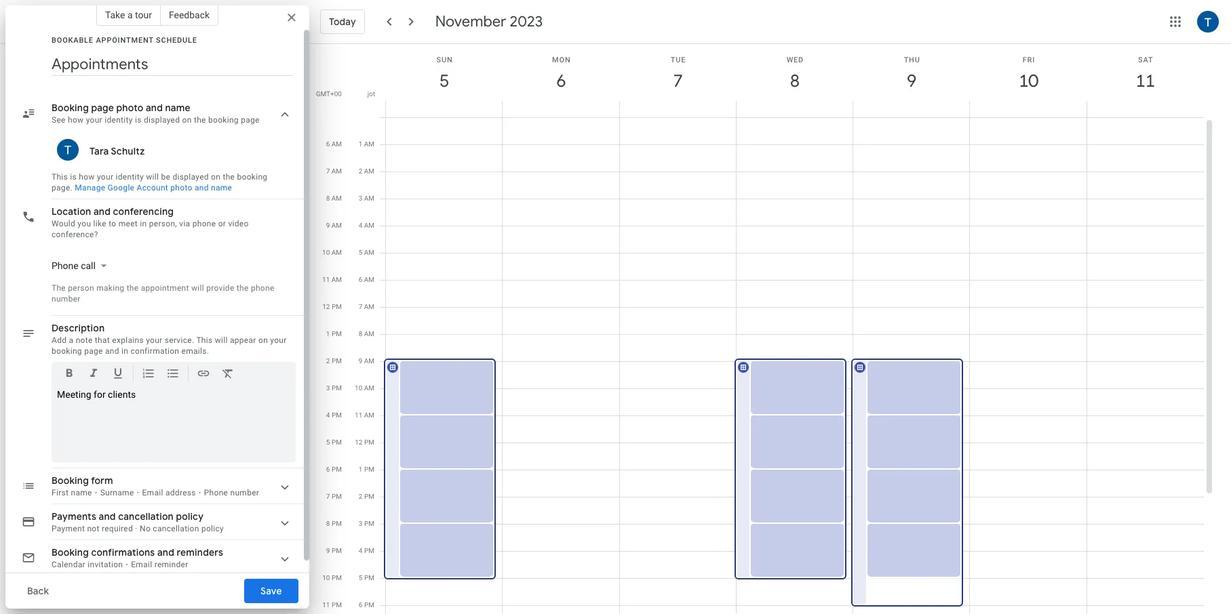 Task type: locate. For each thing, give the bounding box(es) containing it.
sun
[[437, 56, 453, 64]]

am
[[332, 140, 342, 148], [364, 140, 375, 148], [332, 168, 342, 175], [364, 168, 375, 175], [332, 195, 342, 202], [364, 195, 375, 202], [332, 222, 342, 229], [364, 222, 375, 229], [332, 249, 342, 257], [364, 249, 375, 257], [332, 276, 342, 284], [364, 276, 375, 284], [364, 303, 375, 311], [364, 330, 375, 338], [364, 358, 375, 365], [364, 385, 375, 392], [364, 412, 375, 419]]

10 am
[[322, 249, 342, 257], [355, 385, 375, 392]]

phone inside location and conferencing would you like to meet in person, via phone or video conference?
[[193, 219, 216, 229]]

5 pm right 10 pm
[[359, 575, 375, 582]]

3 cell from the left
[[620, 117, 737, 615]]

0 horizontal spatial phone
[[193, 219, 216, 229]]

your right appear
[[270, 336, 287, 345]]

in down conferencing
[[140, 219, 147, 229]]

0 horizontal spatial this
[[52, 172, 68, 182]]

booking up calendar
[[52, 547, 89, 559]]

1 horizontal spatial a
[[128, 10, 133, 20]]

calendar invitation
[[52, 561, 123, 570]]

tara
[[90, 145, 109, 157]]

booking inside description add a note that explains your service. this will appear on your booking page and in confirmation emails.
[[52, 347, 82, 356]]

0 vertical spatial will
[[146, 172, 159, 182]]

2 vertical spatial on
[[259, 336, 268, 345]]

6 right 11 pm
[[359, 602, 363, 609]]

fri
[[1023, 56, 1036, 64]]

displayed up schultz
[[144, 115, 180, 125]]

0 vertical spatial is
[[135, 115, 142, 125]]

tue
[[671, 56, 686, 64]]

on for name
[[182, 115, 192, 125]]

is
[[135, 115, 142, 125], [70, 172, 77, 182]]

take
[[105, 10, 125, 20]]

manage google account photo and name link
[[75, 183, 232, 193]]

cancellation up no
[[118, 511, 174, 523]]

3
[[359, 195, 363, 202], [326, 385, 330, 392], [359, 521, 363, 528]]

booking up see
[[52, 102, 89, 114]]

1 vertical spatial number
[[230, 489, 259, 498]]

1 vertical spatial email
[[131, 561, 152, 570]]

Add title text field
[[52, 54, 293, 75]]

on
[[182, 115, 192, 125], [211, 172, 221, 182], [259, 336, 268, 345]]

5 pm up 7 pm
[[326, 439, 342, 447]]

12
[[323, 303, 330, 311], [355, 439, 363, 447]]

1 vertical spatial 9 am
[[359, 358, 375, 365]]

on down add title text field
[[182, 115, 192, 125]]

tuesday, 7 november element
[[663, 66, 694, 97]]

numbered list image
[[142, 367, 155, 383]]

like
[[93, 219, 107, 229]]

0 vertical spatial 2 pm
[[326, 358, 342, 365]]

6 am left 1 am
[[326, 140, 342, 148]]

8 column header
[[736, 44, 854, 117]]

0 vertical spatial 1 pm
[[326, 330, 342, 338]]

bookable appointment schedule
[[52, 36, 197, 45]]

name inside booking page photo and name see how your identity is displayed on the booking page
[[165, 102, 191, 114]]

is up page.
[[70, 172, 77, 182]]

will inside the person making the appointment will provide the phone number
[[191, 284, 204, 293]]

7 am
[[326, 168, 342, 175], [359, 303, 375, 311]]

10
[[1019, 70, 1038, 92], [322, 249, 330, 257], [355, 385, 363, 392], [323, 575, 330, 582]]

1 vertical spatial 6 pm
[[359, 602, 375, 609]]

6 column header
[[502, 44, 620, 117]]

email for email reminder
[[131, 561, 152, 570]]

9 inside thu 9
[[907, 70, 916, 92]]

1 vertical spatial phone
[[204, 489, 228, 498]]

description
[[52, 322, 105, 335]]

7 cell from the left
[[1088, 117, 1205, 615]]

0 vertical spatial name
[[165, 102, 191, 114]]

payments and cancellation policy payment not required · no cancellation policy
[[52, 511, 224, 534]]

11 am
[[322, 276, 342, 284], [355, 412, 375, 419]]

1 vertical spatial 6 am
[[359, 276, 375, 284]]

name up or
[[211, 183, 232, 193]]

1 horizontal spatial 2 pm
[[359, 493, 375, 501]]

2 vertical spatial will
[[215, 336, 228, 345]]

7 column header
[[619, 44, 737, 117]]

a right the add
[[69, 336, 74, 345]]

2 vertical spatial 4
[[359, 548, 363, 555]]

phone left or
[[193, 219, 216, 229]]

pm
[[332, 303, 342, 311], [332, 330, 342, 338], [332, 358, 342, 365], [332, 385, 342, 392], [332, 412, 342, 419], [332, 439, 342, 447], [364, 439, 375, 447], [332, 466, 342, 474], [364, 466, 375, 474], [332, 493, 342, 501], [364, 493, 375, 501], [332, 521, 342, 528], [364, 521, 375, 528], [332, 548, 342, 555], [364, 548, 375, 555], [332, 575, 342, 582], [364, 575, 375, 582], [332, 602, 342, 609], [364, 602, 375, 609]]

and
[[146, 102, 163, 114], [195, 183, 209, 193], [94, 206, 111, 218], [105, 347, 119, 356], [99, 511, 116, 523], [157, 547, 174, 559]]

photo right account
[[171, 183, 192, 193]]

1 horizontal spatial 8 am
[[359, 330, 375, 338]]

conference?
[[52, 230, 98, 240]]

phone right address on the bottom
[[204, 489, 228, 498]]

and inside booking page photo and name see how your identity is displayed on the booking page
[[146, 102, 163, 114]]

email left address on the bottom
[[142, 489, 163, 498]]

service.
[[165, 336, 194, 345]]

0 vertical spatial policy
[[176, 511, 204, 523]]

0 vertical spatial 7 am
[[326, 168, 342, 175]]

phone number
[[204, 489, 259, 498]]

cancellation
[[118, 511, 174, 523], [153, 525, 199, 534]]

1 vertical spatial booking
[[52, 475, 89, 487]]

1 vertical spatial 3 pm
[[359, 521, 375, 528]]

phone left call at left top
[[52, 261, 78, 271]]

0 vertical spatial 1
[[359, 140, 363, 148]]

today button
[[320, 5, 365, 38]]

0 vertical spatial phone
[[193, 219, 216, 229]]

1 horizontal spatial 10 am
[[355, 385, 375, 392]]

5
[[439, 70, 449, 92], [359, 249, 363, 257], [326, 439, 330, 447], [359, 575, 363, 582]]

will up account
[[146, 172, 159, 182]]

0 horizontal spatial 2 pm
[[326, 358, 342, 365]]

cancellation right no
[[153, 525, 199, 534]]

booking inside this is how your identity will be displayed on the booking page.
[[237, 172, 268, 182]]

2 vertical spatial name
[[71, 489, 92, 498]]

conferencing
[[113, 206, 174, 218]]

bulleted list image
[[166, 367, 180, 383]]

1 vertical spatial is
[[70, 172, 77, 182]]

11 inside column header
[[1135, 70, 1155, 92]]

2 horizontal spatial will
[[215, 336, 228, 345]]

on right appear
[[259, 336, 268, 345]]

1 vertical spatial how
[[79, 172, 95, 182]]

1 am
[[359, 140, 375, 148]]

0 vertical spatial 3
[[359, 195, 363, 202]]

0 horizontal spatial 5 pm
[[326, 439, 342, 447]]

the right making
[[127, 284, 139, 293]]

Description text field
[[57, 390, 290, 457]]

0 horizontal spatial in
[[121, 347, 128, 356]]

6 pm up 7 pm
[[326, 466, 342, 474]]

grid containing 5
[[315, 44, 1215, 615]]

6 down 5 am
[[359, 276, 363, 284]]

thu
[[904, 56, 921, 64]]

in down explains
[[121, 347, 128, 356]]

booking form
[[52, 475, 113, 487]]

identity up google
[[116, 172, 144, 182]]

will inside this is how your identity will be displayed on the booking page.
[[146, 172, 159, 182]]

5 pm
[[326, 439, 342, 447], [359, 575, 375, 582]]

is inside this is how your identity will be displayed on the booking page.
[[70, 172, 77, 182]]

1 vertical spatial in
[[121, 347, 128, 356]]

1 horizontal spatial this
[[196, 336, 213, 345]]

and inside the 'payments and cancellation policy payment not required · no cancellation policy'
[[99, 511, 116, 523]]

displayed inside this is how your identity will be displayed on the booking page.
[[173, 172, 209, 182]]

2 booking from the top
[[52, 475, 89, 487]]

thursday, 9 november element
[[897, 66, 928, 97]]

in inside description add a note that explains your service. this will appear on your booking page and in confirmation emails.
[[121, 347, 128, 356]]

row
[[380, 117, 1205, 615]]

1 vertical spatial 1 pm
[[359, 466, 375, 474]]

the
[[194, 115, 206, 125], [223, 172, 235, 182], [127, 284, 139, 293], [237, 284, 249, 293]]

1 vertical spatial this
[[196, 336, 213, 345]]

page inside description add a note that explains your service. this will appear on your booking page and in confirmation emails.
[[84, 347, 103, 356]]

on inside description add a note that explains your service. this will appear on your booking page and in confirmation emails.
[[259, 336, 268, 345]]

1 vertical spatial 10 am
[[355, 385, 375, 392]]

7 inside tue 7
[[673, 70, 682, 92]]

0 vertical spatial this
[[52, 172, 68, 182]]

italic image
[[87, 367, 100, 383]]

calendar
[[52, 561, 85, 570]]

1 vertical spatial on
[[211, 172, 221, 182]]

2 horizontal spatial name
[[211, 183, 232, 193]]

6 pm right 11 pm
[[359, 602, 375, 609]]

number down the on the left of page
[[52, 295, 81, 304]]

6 cell from the left
[[971, 117, 1088, 615]]

0 vertical spatial in
[[140, 219, 147, 229]]

11
[[1135, 70, 1155, 92], [322, 276, 330, 284], [355, 412, 363, 419], [323, 602, 330, 609]]

photo up schultz
[[116, 102, 143, 114]]

0 vertical spatial on
[[182, 115, 192, 125]]

0 horizontal spatial 6 pm
[[326, 466, 342, 474]]

5 down "sun" on the top left of page
[[439, 70, 449, 92]]

8 inside wed 8
[[790, 70, 799, 92]]

today
[[329, 16, 356, 28]]

0 vertical spatial photo
[[116, 102, 143, 114]]

booking inside booking page photo and name see how your identity is displayed on the booking page
[[208, 115, 239, 125]]

video
[[228, 219, 249, 229]]

required
[[102, 525, 133, 534]]

page for booking
[[241, 115, 260, 125]]

1 horizontal spatial 5 pm
[[359, 575, 375, 582]]

and inside location and conferencing would you like to meet in person, via phone or video conference?
[[94, 206, 111, 218]]

and inside description add a note that explains your service. this will appear on your booking page and in confirmation emails.
[[105, 347, 119, 356]]

cell
[[384, 117, 503, 615], [503, 117, 620, 615], [620, 117, 737, 615], [735, 117, 854, 615], [852, 117, 971, 615], [971, 117, 1088, 615], [1088, 117, 1205, 615]]

1 vertical spatial page
[[241, 115, 260, 125]]

bold image
[[62, 367, 76, 383]]

4 cell from the left
[[735, 117, 854, 615]]

6 down mon
[[556, 70, 565, 92]]

this up page.
[[52, 172, 68, 182]]

on up or
[[211, 172, 221, 182]]

is inside booking page photo and name see how your identity is displayed on the booking page
[[135, 115, 142, 125]]

will left appear
[[215, 336, 228, 345]]

location
[[52, 206, 91, 218]]

0 vertical spatial 8 am
[[326, 195, 342, 202]]

phone call button
[[46, 254, 112, 278]]

account
[[137, 183, 168, 193]]

this up emails.
[[196, 336, 213, 345]]

on inside booking page photo and name see how your identity is displayed on the booking page
[[182, 115, 192, 125]]

the up or
[[223, 172, 235, 182]]

0 vertical spatial booking
[[208, 115, 239, 125]]

displayed
[[144, 115, 180, 125], [173, 172, 209, 182]]

0 vertical spatial displayed
[[144, 115, 180, 125]]

how up manage
[[79, 172, 95, 182]]

1 booking from the top
[[52, 102, 89, 114]]

0 vertical spatial 9 am
[[326, 222, 342, 229]]

the down add title text field
[[194, 115, 206, 125]]

your up manage
[[97, 172, 114, 182]]

3 booking from the top
[[52, 547, 89, 559]]

explains
[[112, 336, 144, 345]]

back
[[27, 586, 49, 598]]

0 vertical spatial 12 pm
[[323, 303, 342, 311]]

booking inside booking page photo and name see how your identity is displayed on the booking page
[[52, 102, 89, 114]]

person
[[68, 284, 94, 293]]

7 up 8 pm
[[326, 493, 330, 501]]

email down booking confirmations and reminders
[[131, 561, 152, 570]]

1 horizontal spatial number
[[230, 489, 259, 498]]

phone inside dropdown button
[[52, 261, 78, 271]]

0 horizontal spatial 9 am
[[326, 222, 342, 229]]

1 horizontal spatial 9 am
[[359, 358, 375, 365]]

0 horizontal spatial on
[[182, 115, 192, 125]]

1 horizontal spatial 4 pm
[[359, 548, 375, 555]]

identity up tara schultz
[[105, 115, 133, 125]]

1 horizontal spatial in
[[140, 219, 147, 229]]

grid
[[315, 44, 1215, 615]]

to
[[109, 219, 116, 229]]

0 horizontal spatial number
[[52, 295, 81, 304]]

·
[[135, 525, 138, 534]]

name down booking form
[[71, 489, 92, 498]]

clients
[[108, 390, 136, 400]]

policy up reminders
[[201, 525, 224, 534]]

number right address on the bottom
[[230, 489, 259, 498]]

how right see
[[68, 115, 84, 125]]

7 down tue
[[673, 70, 682, 92]]

0 horizontal spatial is
[[70, 172, 77, 182]]

in inside location and conferencing would you like to meet in person, via phone or video conference?
[[140, 219, 147, 229]]

0 vertical spatial 4
[[359, 222, 363, 229]]

this inside description add a note that explains your service. this will appear on your booking page and in confirmation emails.
[[196, 336, 213, 345]]

10 inside 'column header'
[[1019, 70, 1038, 92]]

0 vertical spatial phone
[[52, 261, 78, 271]]

1 vertical spatial 7 am
[[359, 303, 375, 311]]

displayed right be
[[173, 172, 209, 182]]

sun 5
[[437, 56, 453, 92]]

1 vertical spatial 12 pm
[[355, 439, 375, 447]]

call
[[81, 261, 96, 271]]

1 vertical spatial phone
[[251, 284, 275, 293]]

1 horizontal spatial is
[[135, 115, 142, 125]]

will left provide
[[191, 284, 204, 293]]

1 horizontal spatial 12
[[355, 439, 363, 447]]

feedback
[[169, 10, 210, 20]]

5 am
[[359, 249, 375, 257]]

7 am down 5 am
[[359, 303, 375, 311]]

a left tour
[[128, 10, 133, 20]]

0 horizontal spatial 3 pm
[[326, 385, 342, 392]]

5 cell from the left
[[852, 117, 971, 615]]

9 pm
[[326, 548, 342, 555]]

phone right provide
[[251, 284, 275, 293]]

you
[[78, 219, 91, 229]]

6 am down 5 am
[[359, 276, 375, 284]]

1 vertical spatial 12
[[355, 439, 363, 447]]

address
[[166, 489, 196, 498]]

underline image
[[111, 367, 125, 383]]

phone for phone number
[[204, 489, 228, 498]]

policy down address on the bottom
[[176, 511, 204, 523]]

9 am
[[326, 222, 342, 229], [359, 358, 375, 365]]

10 column header
[[970, 44, 1088, 117]]

2 vertical spatial 1
[[359, 466, 363, 474]]

4
[[359, 222, 363, 229], [326, 412, 330, 419], [359, 548, 363, 555]]

identity inside booking page photo and name see how your identity is displayed on the booking page
[[105, 115, 133, 125]]

your up tara
[[86, 115, 102, 125]]

1 horizontal spatial 7 am
[[359, 303, 375, 311]]

1 horizontal spatial name
[[165, 102, 191, 114]]

7 am left 2 am
[[326, 168, 342, 175]]

4 am
[[359, 222, 375, 229]]

0 horizontal spatial phone
[[52, 261, 78, 271]]

2 vertical spatial booking
[[52, 547, 89, 559]]

first name
[[52, 489, 92, 498]]

0 vertical spatial cancellation
[[118, 511, 174, 523]]

location and conferencing would you like to meet in person, via phone or video conference?
[[52, 206, 249, 240]]

page
[[91, 102, 114, 114], [241, 115, 260, 125], [84, 347, 103, 356]]

number inside the person making the appointment will provide the phone number
[[52, 295, 81, 304]]

6 left 1 am
[[326, 140, 330, 148]]

1 cell from the left
[[384, 117, 503, 615]]

in
[[140, 219, 147, 229], [121, 347, 128, 356]]

will
[[146, 172, 159, 182], [191, 284, 204, 293], [215, 336, 228, 345]]

0 horizontal spatial 1 pm
[[326, 330, 342, 338]]

0 horizontal spatial 4 pm
[[326, 412, 342, 419]]

6 pm
[[326, 466, 342, 474], [359, 602, 375, 609]]

2 vertical spatial booking
[[52, 347, 82, 356]]

booking up first name
[[52, 475, 89, 487]]

1 vertical spatial will
[[191, 284, 204, 293]]

1 pm
[[326, 330, 342, 338], [359, 466, 375, 474]]

name down add title text field
[[165, 102, 191, 114]]

bookable
[[52, 36, 94, 45]]

your
[[86, 115, 102, 125], [97, 172, 114, 182], [146, 336, 163, 345], [270, 336, 287, 345]]

november 2023
[[435, 12, 543, 31]]

is up schultz
[[135, 115, 142, 125]]

9
[[907, 70, 916, 92], [326, 222, 330, 229], [359, 358, 363, 365], [326, 548, 330, 555]]

1 vertical spatial booking
[[237, 172, 268, 182]]

8
[[790, 70, 799, 92], [326, 195, 330, 202], [359, 330, 363, 338], [326, 521, 330, 528]]

phone for phone call
[[52, 261, 78, 271]]

9 column header
[[853, 44, 971, 117]]



Task type: vqa. For each thing, say whether or not it's contained in the screenshot.
list
no



Task type: describe. For each thing, give the bounding box(es) containing it.
manage google account photo and name
[[75, 183, 232, 193]]

or
[[218, 219, 226, 229]]

booking for booking confirmations and reminders
[[52, 547, 89, 559]]

1 vertical spatial 8 am
[[359, 330, 375, 338]]

your inside this is how your identity will be displayed on the booking page.
[[97, 172, 114, 182]]

11 column header
[[1087, 44, 1205, 117]]

the
[[52, 284, 66, 293]]

no
[[140, 525, 151, 534]]

wed 8
[[787, 56, 804, 92]]

1 vertical spatial policy
[[201, 525, 224, 534]]

payment
[[52, 525, 85, 534]]

2 am
[[359, 168, 375, 175]]

take a tour
[[105, 10, 152, 20]]

saturday, 11 november element
[[1130, 66, 1162, 97]]

1 vertical spatial 4 pm
[[359, 548, 375, 555]]

friday, 10 november element
[[1014, 66, 1045, 97]]

that
[[95, 336, 110, 345]]

back button
[[16, 575, 60, 608]]

5 column header
[[385, 44, 503, 117]]

meeting for clients
[[57, 390, 136, 400]]

see
[[52, 115, 66, 125]]

form
[[91, 475, 113, 487]]

1 horizontal spatial 6 am
[[359, 276, 375, 284]]

appointment
[[96, 36, 154, 45]]

provide
[[206, 284, 235, 293]]

monday, 6 november element
[[546, 66, 577, 97]]

description add a note that explains your service. this will appear on your booking page and in confirmation emails.
[[52, 322, 287, 356]]

gmt+00
[[316, 90, 342, 98]]

not
[[87, 525, 100, 534]]

0 vertical spatial 12
[[323, 303, 330, 311]]

wednesday, 8 november element
[[780, 66, 811, 97]]

8 pm
[[326, 521, 342, 528]]

fri 10
[[1019, 56, 1038, 92]]

booking for name
[[208, 115, 239, 125]]

2 vertical spatial 3
[[359, 521, 363, 528]]

0 horizontal spatial 11 am
[[322, 276, 342, 284]]

0 vertical spatial 10 am
[[322, 249, 342, 257]]

confirmation
[[131, 347, 179, 356]]

tue 7
[[671, 56, 686, 92]]

the inside booking page photo and name see how your identity is displayed on the booking page
[[194, 115, 206, 125]]

schultz
[[111, 145, 145, 157]]

take a tour button
[[96, 4, 161, 26]]

will for identity
[[146, 172, 159, 182]]

0 vertical spatial 5 pm
[[326, 439, 342, 447]]

2023
[[510, 12, 543, 31]]

0 vertical spatial 6 pm
[[326, 466, 342, 474]]

this inside this is how your identity will be displayed on the booking page.
[[52, 172, 68, 182]]

email address
[[142, 489, 196, 498]]

0 vertical spatial page
[[91, 102, 114, 114]]

7 left 2 am
[[326, 168, 330, 175]]

sunday, 5 november element
[[429, 66, 460, 97]]

0 vertical spatial 4 pm
[[326, 412, 342, 419]]

wed
[[787, 56, 804, 64]]

confirmations
[[91, 547, 155, 559]]

formatting options toolbar
[[52, 362, 296, 391]]

7 pm
[[326, 493, 342, 501]]

0 horizontal spatial 12 pm
[[323, 303, 342, 311]]

reminders
[[177, 547, 223, 559]]

tara schultz
[[90, 145, 145, 157]]

1 vertical spatial photo
[[171, 183, 192, 193]]

photo inside booking page photo and name see how your identity is displayed on the booking page
[[116, 102, 143, 114]]

appointment
[[141, 284, 189, 293]]

phone call
[[52, 261, 96, 271]]

5 right 10 pm
[[359, 575, 363, 582]]

tour
[[135, 10, 152, 20]]

email reminder
[[131, 561, 188, 570]]

add
[[52, 336, 67, 345]]

page.
[[52, 183, 73, 193]]

1 vertical spatial 11 am
[[355, 412, 375, 419]]

how inside this is how your identity will be displayed on the booking page.
[[79, 172, 95, 182]]

appear
[[230, 336, 256, 345]]

booking for that
[[52, 347, 82, 356]]

1 vertical spatial cancellation
[[153, 525, 199, 534]]

1 horizontal spatial 3 pm
[[359, 521, 375, 528]]

remove formatting image
[[221, 367, 235, 383]]

schedule
[[156, 36, 197, 45]]

2 vertical spatial 2
[[359, 493, 363, 501]]

1 horizontal spatial 12 pm
[[355, 439, 375, 447]]

for
[[94, 390, 106, 400]]

6 up 7 pm
[[326, 466, 330, 474]]

be
[[161, 172, 170, 182]]

person,
[[149, 219, 177, 229]]

the inside this is how your identity will be displayed on the booking page.
[[223, 172, 235, 182]]

1 vertical spatial 4
[[326, 412, 330, 419]]

booking confirmations and reminders
[[52, 547, 223, 559]]

3 am
[[359, 195, 375, 202]]

feedback button
[[161, 4, 219, 26]]

on inside this is how your identity will be displayed on the booking page.
[[211, 172, 221, 182]]

email for email address
[[142, 489, 163, 498]]

2 cell from the left
[[503, 117, 620, 615]]

1 vertical spatial name
[[211, 183, 232, 193]]

this is how your identity will be displayed on the booking page.
[[52, 172, 268, 193]]

5 inside sun 5
[[439, 70, 449, 92]]

displayed inside booking page photo and name see how your identity is displayed on the booking page
[[144, 115, 180, 125]]

first
[[52, 489, 69, 498]]

1 vertical spatial 1
[[326, 330, 330, 338]]

will for appointment
[[191, 284, 204, 293]]

surname
[[100, 489, 134, 498]]

a inside take a tour button
[[128, 10, 133, 20]]

how inside booking page photo and name see how your identity is displayed on the booking page
[[68, 115, 84, 125]]

0 horizontal spatial 6 am
[[326, 140, 342, 148]]

booking for booking page photo and name see how your identity is displayed on the booking page
[[52, 102, 89, 114]]

mon 6
[[552, 56, 571, 92]]

1 vertical spatial 3
[[326, 385, 330, 392]]

5 up 7 pm
[[326, 439, 330, 447]]

payments
[[52, 511, 96, 523]]

thu 9
[[904, 56, 921, 92]]

0 horizontal spatial 8 am
[[326, 195, 342, 202]]

sat 11
[[1135, 56, 1155, 92]]

jot
[[368, 90, 375, 98]]

0 horizontal spatial 7 am
[[326, 168, 342, 175]]

meet
[[119, 219, 138, 229]]

would
[[52, 219, 75, 229]]

reminder
[[154, 561, 188, 570]]

1 horizontal spatial 1 pm
[[359, 466, 375, 474]]

booking for booking form
[[52, 475, 89, 487]]

page for description
[[84, 347, 103, 356]]

0 vertical spatial 2
[[359, 168, 363, 175]]

will inside description add a note that explains your service. this will appear on your booking page and in confirmation emails.
[[215, 336, 228, 345]]

1 vertical spatial 2
[[326, 358, 330, 365]]

5 down 4 am at the top left
[[359, 249, 363, 257]]

google
[[108, 183, 135, 193]]

making
[[96, 284, 124, 293]]

6 inside "mon 6"
[[556, 70, 565, 92]]

0 horizontal spatial name
[[71, 489, 92, 498]]

7 down 5 am
[[359, 303, 363, 311]]

10 pm
[[323, 575, 342, 582]]

your inside booking page photo and name see how your identity is displayed on the booking page
[[86, 115, 102, 125]]

note
[[76, 336, 93, 345]]

phone inside the person making the appointment will provide the phone number
[[251, 284, 275, 293]]

invitation
[[88, 561, 123, 570]]

a inside description add a note that explains your service. this will appear on your booking page and in confirmation emails.
[[69, 336, 74, 345]]

insert link image
[[197, 367, 210, 383]]

identity inside this is how your identity will be displayed on the booking page.
[[116, 172, 144, 182]]

emails.
[[182, 347, 209, 356]]

mon
[[552, 56, 571, 64]]

11 pm
[[323, 602, 342, 609]]

the person making the appointment will provide the phone number
[[52, 284, 275, 304]]

the right provide
[[237, 284, 249, 293]]

sat
[[1139, 56, 1154, 64]]

your up confirmation on the bottom left
[[146, 336, 163, 345]]

on for that
[[259, 336, 268, 345]]

via
[[179, 219, 190, 229]]



